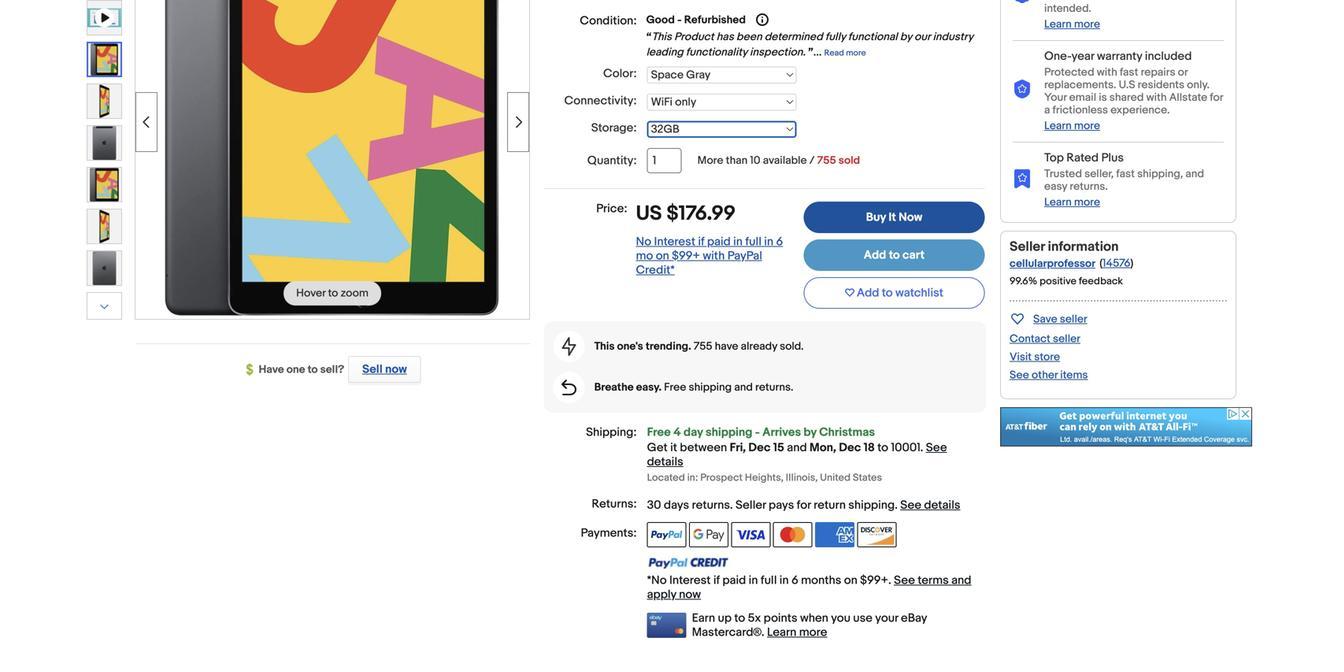Task type: describe. For each thing, give the bounding box(es) containing it.
breathe
[[595, 381, 634, 394]]

trusted
[[1045, 167, 1083, 181]]

with details__icon image for this one's trending.
[[562, 337, 576, 356]]

payments:
[[581, 526, 637, 540]]

video 1 of 1 image
[[87, 1, 121, 35]]

cellularprofessor
[[1010, 257, 1096, 270]]

learn up "one-"
[[1045, 18, 1072, 31]]

sold.
[[780, 340, 804, 353]]

on for mo
[[656, 249, 670, 263]]

one
[[287, 363, 305, 377]]

sell now link
[[344, 356, 421, 383]]

learn inside "us $176.99" main content
[[767, 626, 797, 640]]

only.
[[1187, 78, 1210, 92]]

get it between fri, dec 15 and mon, dec 18 to 10001 .
[[647, 441, 926, 455]]

learn more link up year
[[1045, 18, 1101, 31]]

0 vertical spatial 755
[[817, 154, 836, 167]]

top
[[1045, 151, 1064, 165]]

and right 15
[[787, 441, 807, 455]]

picture 6 of 19 image
[[87, 210, 121, 243]]

add for add to cart
[[864, 248, 887, 262]]

5x
[[748, 611, 761, 626]]

united
[[820, 472, 851, 484]]

see terms and apply now link
[[647, 574, 972, 602]]

to right the one on the left bottom of page
[[308, 363, 318, 377]]

buy it now
[[866, 210, 923, 225]]

picture 2 of 19 image
[[88, 43, 121, 76]]

and inside the 'top rated plus trusted seller, fast shipping, and easy returns. learn more'
[[1186, 167, 1205, 181]]

for inside "us $176.99" main content
[[797, 498, 811, 513]]

free 4 day shipping - arrives by christmas
[[647, 425, 875, 440]]

$176.99
[[667, 202, 736, 226]]

2 dec from the left
[[839, 441, 861, 455]]

ebay mastercard image
[[647, 613, 687, 638]]

paypal credit image
[[647, 557, 729, 569]]

u.s
[[1119, 78, 1136, 92]]

been
[[737, 30, 762, 44]]

visit
[[1010, 350, 1032, 364]]

paypal image
[[647, 522, 687, 548]]

up
[[718, 611, 732, 626]]

add to cart
[[864, 248, 925, 262]]

picture 3 of 19 image
[[87, 84, 121, 118]]

1 dec from the left
[[749, 441, 771, 455]]

discover image
[[858, 522, 897, 548]]

good - refurbished
[[646, 13, 746, 27]]

days
[[664, 498, 689, 513]]

email
[[1070, 91, 1097, 104]]

details inside see details
[[647, 455, 684, 469]]

now inside see terms and apply now
[[679, 588, 701, 602]]

leading
[[646, 46, 684, 59]]

see down 10001
[[901, 498, 922, 513]]

buy it now link
[[804, 202, 985, 233]]

watchlist
[[896, 286, 944, 300]]

more inside the 'top rated plus trusted seller, fast shipping, and easy returns. learn more'
[[1075, 196, 1101, 209]]

have one to sell?
[[259, 363, 344, 377]]

if for *no
[[714, 574, 720, 588]]

a
[[1045, 103, 1051, 117]]

this inside " this product has been determined fully functional by our industry leading functionality inspection.
[[652, 30, 672, 44]]

buy
[[866, 210, 886, 225]]

more information - about this item condition image
[[756, 13, 769, 26]]

more left you
[[799, 626, 828, 640]]

returns. inside the 'top rated plus trusted seller, fast shipping, and easy returns. learn more'
[[1070, 180, 1108, 193]]

determined
[[765, 30, 823, 44]]

dollar sign image
[[246, 364, 259, 376]]

industry
[[933, 30, 974, 44]]

seller for save
[[1060, 313, 1088, 326]]

picture 5 of 19 image
[[87, 168, 121, 202]]

no interest if paid in full in 6 mo on $99+ with paypal credit*
[[636, 235, 783, 277]]

shipping:
[[586, 425, 637, 440]]

us $176.99
[[636, 202, 736, 226]]

learn more for learn more link on the right of '5x' at the right bottom of the page
[[767, 626, 828, 640]]

apply
[[647, 588, 677, 602]]

shipping for and
[[689, 381, 732, 394]]

earn
[[692, 611, 715, 626]]

1 vertical spatial free
[[647, 425, 671, 440]]

30
[[647, 498, 661, 513]]

add for add to watchlist
[[857, 286, 880, 300]]

more
[[698, 154, 724, 167]]

your
[[876, 611, 899, 626]]

(
[[1100, 257, 1103, 270]]

between
[[680, 441, 727, 455]]

to right 18
[[878, 441, 889, 455]]

by inside " this product has been determined fully functional by our industry leading functionality inspection.
[[900, 30, 912, 44]]

you
[[831, 611, 851, 626]]

repairs
[[1141, 66, 1176, 79]]

2 vertical spatial shipping
[[849, 498, 895, 513]]

seller for contact
[[1053, 332, 1081, 346]]

year
[[1072, 49, 1095, 63]]

no
[[636, 235, 652, 249]]

returns
[[692, 498, 730, 513]]

connectivity
[[564, 94, 634, 108]]

shipping for -
[[706, 425, 753, 440]]

visa image
[[731, 522, 771, 548]]

now
[[899, 210, 923, 225]]

in right the paypal
[[764, 235, 774, 249]]

learn inside the 'top rated plus trusted seller, fast shipping, and easy returns. learn more'
[[1045, 196, 1072, 209]]

mo
[[636, 249, 653, 263]]

picture 7 of 19 image
[[87, 251, 121, 285]]

your
[[1045, 91, 1067, 104]]

full for months
[[761, 574, 777, 588]]

$99+
[[672, 249, 700, 263]]

1 horizontal spatial with
[[1097, 66, 1118, 79]]

learn more link right '5x' at the right bottom of the page
[[767, 626, 828, 640]]

0 horizontal spatial by
[[804, 425, 817, 440]]

other
[[1032, 369, 1058, 382]]

2 horizontal spatial .
[[921, 441, 924, 455]]

in down the $176.99
[[734, 235, 743, 249]]

when
[[800, 611, 829, 626]]

10001
[[891, 441, 921, 455]]

paid for months
[[723, 574, 746, 588]]

this one's trending. 755 have already sold.
[[595, 340, 804, 353]]

0 vertical spatial free
[[664, 381, 687, 394]]

fast inside one-year warranty included protected with fast repairs or replacements. u.s residents only. your email is shared with allstate for a frictionless experience. learn more
[[1120, 66, 1139, 79]]

return
[[814, 498, 846, 513]]

top rated plus trusted seller, fast shipping, and easy returns. learn more
[[1045, 151, 1205, 209]]

one-
[[1045, 49, 1072, 63]]

fast inside the 'top rated plus trusted seller, fast shipping, and easy returns. learn more'
[[1117, 167, 1135, 181]]

product
[[674, 30, 714, 44]]

and down already
[[735, 381, 753, 394]]

30 days returns . seller pays for return shipping . see details
[[647, 498, 961, 513]]

advertisement region
[[1001, 407, 1253, 447]]

or
[[1178, 66, 1188, 79]]

store
[[1035, 350, 1060, 364]]

american express image
[[815, 522, 855, 548]]

color
[[603, 67, 634, 81]]

2 horizontal spatial with
[[1147, 91, 1167, 104]]



Task type: vqa. For each thing, say whether or not it's contained in the screenshot.
like
no



Task type: locate. For each thing, give the bounding box(es) containing it.
details
[[647, 455, 684, 469], [924, 498, 961, 513]]

seller inside "us $176.99" main content
[[736, 498, 766, 513]]

14576
[[1103, 257, 1131, 270]]

learn more up year
[[1045, 18, 1101, 31]]

see down visit
[[1010, 369, 1030, 382]]

1 horizontal spatial .
[[895, 498, 898, 513]]

dec down free 4 day shipping - arrives by christmas
[[749, 441, 771, 455]]

0 vertical spatial by
[[900, 30, 912, 44]]

more than 10 available / 755 sold
[[698, 154, 860, 167]]

0 horizontal spatial 6
[[776, 235, 783, 249]]

interest down paypal credit image
[[670, 574, 711, 588]]

2 vertical spatial with
[[703, 249, 725, 263]]

more inside one-year warranty included protected with fast repairs or replacements. u.s residents only. your email is shared with allstate for a frictionless experience. learn more
[[1075, 119, 1101, 133]]

1 horizontal spatial learn more
[[1045, 18, 1101, 31]]

full up points
[[761, 574, 777, 588]]

master card image
[[773, 522, 813, 548]]

located in: prospect heights, illinois, united states
[[647, 472, 882, 484]]

1 vertical spatial paid
[[723, 574, 746, 588]]

paid for mo
[[707, 235, 731, 249]]

to left '5x' at the right bottom of the page
[[735, 611, 745, 626]]

- right the good
[[678, 13, 682, 27]]

functionality
[[686, 46, 748, 59]]

returns. down rated
[[1070, 180, 1108, 193]]

interest down us $176.99
[[654, 235, 696, 249]]

add down add to cart link
[[857, 286, 880, 300]]

shipping up fri,
[[706, 425, 753, 440]]

quantity:
[[588, 154, 637, 168]]

for right only.
[[1210, 91, 1224, 104]]

1 vertical spatial interest
[[670, 574, 711, 588]]

by up mon,
[[804, 425, 817, 440]]

0 vertical spatial this
[[652, 30, 672, 44]]

by left our on the right of the page
[[900, 30, 912, 44]]

more down frictionless
[[1075, 119, 1101, 133]]

add
[[864, 248, 887, 262], [857, 286, 880, 300]]

1 horizontal spatial for
[[1210, 91, 1224, 104]]

1 vertical spatial full
[[761, 574, 777, 588]]

with details__icon image
[[1013, 0, 1032, 4], [1013, 80, 1032, 99], [1013, 169, 1032, 188], [562, 337, 576, 356], [562, 380, 577, 396]]

0 horizontal spatial details
[[647, 455, 684, 469]]

1 vertical spatial 755
[[694, 340, 713, 353]]

...
[[814, 46, 822, 59]]

have
[[715, 340, 739, 353]]

add inside button
[[857, 286, 880, 300]]

0 horizontal spatial .
[[730, 498, 733, 513]]

to left watchlist at the top right
[[882, 286, 893, 300]]

0 vertical spatial 6
[[776, 235, 783, 249]]

1 vertical spatial add
[[857, 286, 880, 300]]

for right the pays
[[797, 498, 811, 513]]

learn inside one-year warranty included protected with fast repairs or replacements. u.s residents only. your email is shared with allstate for a frictionless experience. learn more
[[1045, 119, 1072, 133]]

shipping down "states"
[[849, 498, 895, 513]]

one-year warranty included protected with fast repairs or replacements. u.s residents only. your email is shared with allstate for a frictionless experience. learn more
[[1045, 49, 1224, 133]]

0 vertical spatial details
[[647, 455, 684, 469]]

0 vertical spatial seller
[[1010, 239, 1045, 255]]

paid up up
[[723, 574, 746, 588]]

0 horizontal spatial dec
[[749, 441, 771, 455]]

seller inside seller information cellularprofessor ( 14576 ) 99.6% positive feedback
[[1010, 239, 1045, 255]]

0 vertical spatial seller
[[1060, 313, 1088, 326]]

0 vertical spatial now
[[385, 362, 407, 377]]

learn more inside "us $176.99" main content
[[767, 626, 828, 640]]

6 left months
[[792, 574, 799, 588]]

shared
[[1110, 91, 1144, 104]]

christmas
[[820, 425, 875, 440]]

0 horizontal spatial returns.
[[756, 381, 794, 394]]

1 vertical spatial by
[[804, 425, 817, 440]]

see details link down 10001
[[901, 498, 961, 513]]

get
[[647, 441, 668, 455]]

see left terms
[[894, 574, 915, 588]]

on right mo
[[656, 249, 670, 263]]

6 for *no interest if paid in full in 6 months on $99+.
[[792, 574, 799, 588]]

positive
[[1040, 275, 1077, 287]]

.
[[921, 441, 924, 455], [730, 498, 733, 513], [895, 498, 898, 513]]

full inside no interest if paid in full in 6 mo on $99+ with paypal credit*
[[746, 235, 762, 249]]

if for no
[[698, 235, 705, 249]]

more inside " ... read more
[[846, 48, 866, 58]]

1 vertical spatial see details link
[[901, 498, 961, 513]]

interest for *no
[[670, 574, 711, 588]]

functional
[[848, 30, 898, 44]]

with inside no interest if paid in full in 6 mo on $99+ with paypal credit*
[[703, 249, 725, 263]]

0 vertical spatial for
[[1210, 91, 1224, 104]]

sell now
[[362, 362, 407, 377]]

1 vertical spatial shipping
[[706, 425, 753, 440]]

1 horizontal spatial 6
[[792, 574, 799, 588]]

dec down christmas
[[839, 441, 861, 455]]

1 vertical spatial details
[[924, 498, 961, 513]]

free
[[664, 381, 687, 394], [647, 425, 671, 440]]

0 horizontal spatial 755
[[694, 340, 713, 353]]

now up the earn in the right of the page
[[679, 588, 701, 602]]

interest
[[654, 235, 696, 249], [670, 574, 711, 588]]

0 vertical spatial fast
[[1120, 66, 1139, 79]]

0 vertical spatial full
[[746, 235, 762, 249]]

warranty
[[1097, 49, 1143, 63]]

"
[[808, 46, 814, 59]]

ebay
[[901, 611, 927, 626]]

1 horizontal spatial by
[[900, 30, 912, 44]]

see inside see details
[[926, 441, 947, 455]]

if down paypal credit image
[[714, 574, 720, 588]]

see inside see terms and apply now
[[894, 574, 915, 588]]

1 vertical spatial returns.
[[756, 381, 794, 394]]

0 horizontal spatial -
[[678, 13, 682, 27]]

0 vertical spatial add
[[864, 248, 887, 262]]

0 vertical spatial shipping
[[689, 381, 732, 394]]

1 horizontal spatial returns.
[[1070, 180, 1108, 193]]

with details__icon image for top rated plus
[[1013, 169, 1032, 188]]

cart
[[903, 248, 925, 262]]

returns. inside "us $176.99" main content
[[756, 381, 794, 394]]

6 inside no interest if paid in full in 6 mo on $99+ with paypal credit*
[[776, 235, 783, 249]]

paid inside no interest if paid in full in 6 mo on $99+ with paypal credit*
[[707, 235, 731, 249]]

*no interest if paid in full in 6 months on $99+.
[[647, 574, 894, 588]]

seller right save
[[1060, 313, 1088, 326]]

$99+.
[[860, 574, 892, 588]]

this up the leading
[[652, 30, 672, 44]]

use
[[853, 611, 873, 626]]

1 horizontal spatial if
[[714, 574, 720, 588]]

frictionless
[[1053, 103, 1108, 117]]

15
[[773, 441, 785, 455]]

details up terms
[[924, 498, 961, 513]]

with down warranty
[[1097, 66, 1118, 79]]

google pay image
[[689, 522, 729, 548]]

and right terms
[[952, 574, 972, 588]]

by
[[900, 30, 912, 44], [804, 425, 817, 440]]

seller inside contact seller visit store see other items
[[1053, 332, 1081, 346]]

easy.
[[636, 381, 662, 394]]

see details
[[647, 441, 947, 469]]

in left months
[[780, 574, 789, 588]]

learn more
[[1045, 18, 1101, 31], [767, 626, 828, 640]]

with details__icon image for breathe easy.
[[562, 380, 577, 396]]

interest inside no interest if paid in full in 6 mo on $99+ with paypal credit*
[[654, 235, 696, 249]]

1 horizontal spatial on
[[844, 574, 858, 588]]

learn down a
[[1045, 119, 1072, 133]]

1 horizontal spatial details
[[924, 498, 961, 513]]

free up get
[[647, 425, 671, 440]]

seller up cellularprofessor link at right top
[[1010, 239, 1045, 255]]

picture 4 of 19 image
[[87, 126, 121, 160]]

items
[[1061, 369, 1088, 382]]

it
[[889, 210, 896, 225]]

1 horizontal spatial seller
[[1010, 239, 1045, 255]]

with down repairs
[[1147, 91, 1167, 104]]

condition:
[[580, 14, 637, 28]]

for inside one-year warranty included protected with fast repairs or replacements. u.s residents only. your email is shared with allstate for a frictionless experience. learn more
[[1210, 91, 1224, 104]]

returns. down already
[[756, 381, 794, 394]]

us
[[636, 202, 662, 226]]

seller down save seller
[[1053, 332, 1081, 346]]

1 vertical spatial now
[[679, 588, 701, 602]]

1 horizontal spatial -
[[755, 425, 760, 440]]

if inside no interest if paid in full in 6 mo on $99+ with paypal credit*
[[698, 235, 705, 249]]

if down the $176.99
[[698, 235, 705, 249]]

add to cart link
[[804, 240, 985, 271]]

fast down warranty
[[1120, 66, 1139, 79]]

0 horizontal spatial learn more
[[767, 626, 828, 640]]

returns.
[[1070, 180, 1108, 193], [756, 381, 794, 394]]

and right shipping,
[[1186, 167, 1205, 181]]

6 right the paypal
[[776, 235, 783, 249]]

details up located
[[647, 455, 684, 469]]

available
[[763, 154, 807, 167]]

learn right '5x' at the right bottom of the page
[[767, 626, 797, 640]]

1 vertical spatial on
[[844, 574, 858, 588]]

interest for no
[[654, 235, 696, 249]]

apple ipad 7 10.2" 32gb 128gb space gray gold silver wifi or cellular - good - picture 2 of 19 image
[[164, 0, 501, 317]]

- left arrives at right bottom
[[755, 425, 760, 440]]

free right 'easy.'
[[664, 381, 687, 394]]

see inside contact seller visit store see other items
[[1010, 369, 1030, 382]]

and
[[1186, 167, 1205, 181], [735, 381, 753, 394], [787, 441, 807, 455], [952, 574, 972, 588]]

in up '5x' at the right bottom of the page
[[749, 574, 758, 588]]

seller information cellularprofessor ( 14576 ) 99.6% positive feedback
[[1010, 239, 1134, 287]]

add inside add to cart link
[[864, 248, 887, 262]]

months
[[801, 574, 842, 588]]

save
[[1034, 313, 1058, 326]]

already
[[741, 340, 778, 353]]

trending.
[[646, 340, 691, 353]]

. right 18
[[921, 441, 924, 455]]

states
[[853, 472, 882, 484]]

10
[[750, 154, 761, 167]]

0 horizontal spatial seller
[[736, 498, 766, 513]]

1 vertical spatial seller
[[736, 498, 766, 513]]

on for months
[[844, 574, 858, 588]]

no interest if paid in full in 6 mo on $99+ with paypal credit* link
[[636, 235, 783, 277]]

6 for no interest if paid in full in 6 mo on $99+ with paypal credit*
[[776, 235, 783, 249]]

illinois,
[[786, 472, 818, 484]]

price:
[[597, 202, 628, 216]]

with details__icon image for one-year warranty included
[[1013, 80, 1032, 99]]

in
[[734, 235, 743, 249], [764, 235, 774, 249], [749, 574, 758, 588], [780, 574, 789, 588]]

0 horizontal spatial for
[[797, 498, 811, 513]]

1 vertical spatial seller
[[1053, 332, 1081, 346]]

1 horizontal spatial 755
[[817, 154, 836, 167]]

learn more link down frictionless
[[1045, 119, 1101, 133]]

more up year
[[1075, 18, 1101, 31]]

add to watchlist button
[[804, 277, 985, 309]]

information
[[1048, 239, 1119, 255]]

prospect
[[701, 472, 743, 484]]

. up 'discover' image
[[895, 498, 898, 513]]

now right sell
[[385, 362, 407, 377]]

credit*
[[636, 263, 675, 277]]

to inside earn up to 5x points when you use your ebay mastercard®.
[[735, 611, 745, 626]]

to inside button
[[882, 286, 893, 300]]

more
[[1075, 18, 1101, 31], [846, 48, 866, 58], [1075, 119, 1101, 133], [1075, 196, 1101, 209], [799, 626, 828, 640]]

replacements.
[[1045, 78, 1117, 92]]

add down buy
[[864, 248, 887, 262]]

0 vertical spatial if
[[698, 235, 705, 249]]

learn more for learn more link over year
[[1045, 18, 1101, 31]]

learn down easy
[[1045, 196, 1072, 209]]

mastercard®.
[[692, 626, 765, 640]]

than
[[726, 154, 748, 167]]

1 horizontal spatial this
[[652, 30, 672, 44]]

1 vertical spatial for
[[797, 498, 811, 513]]

arrives
[[763, 425, 801, 440]]

paid down the $176.99
[[707, 235, 731, 249]]

1 vertical spatial 6
[[792, 574, 799, 588]]

day
[[684, 425, 703, 440]]

0 horizontal spatial this
[[595, 340, 615, 353]]

experience.
[[1111, 103, 1170, 117]]

0 vertical spatial see details link
[[647, 441, 947, 469]]

Quantity: text field
[[647, 148, 682, 173]]

. down prospect
[[730, 498, 733, 513]]

755 right / at the right
[[817, 154, 836, 167]]

0 vertical spatial learn more
[[1045, 18, 1101, 31]]

with right "$99+"
[[703, 249, 725, 263]]

learn more right '5x' at the right bottom of the page
[[767, 626, 828, 640]]

1 horizontal spatial dec
[[839, 441, 861, 455]]

0 vertical spatial with
[[1097, 66, 1118, 79]]

add to watchlist
[[857, 286, 944, 300]]

1 horizontal spatial now
[[679, 588, 701, 602]]

1 vertical spatial with
[[1147, 91, 1167, 104]]

fri,
[[730, 441, 746, 455]]

us $176.99 main content
[[544, 0, 987, 640]]

1 vertical spatial fast
[[1117, 167, 1135, 181]]

full for mo
[[746, 235, 762, 249]]

0 horizontal spatial on
[[656, 249, 670, 263]]

mon,
[[810, 441, 837, 455]]

more down seller,
[[1075, 196, 1101, 209]]

and inside see terms and apply now
[[952, 574, 972, 588]]

learn more link down easy
[[1045, 196, 1101, 209]]

0 horizontal spatial if
[[698, 235, 705, 249]]

this left one's
[[595, 340, 615, 353]]

" ... read more
[[808, 46, 866, 59]]

1 vertical spatial learn more
[[767, 626, 828, 640]]

on inside no interest if paid in full in 6 mo on $99+ with paypal credit*
[[656, 249, 670, 263]]

see right 10001
[[926, 441, 947, 455]]

contact
[[1010, 332, 1051, 346]]

more right read
[[846, 48, 866, 58]]

our
[[915, 30, 931, 44]]

0 vertical spatial paid
[[707, 235, 731, 249]]

fast down plus on the right top of the page
[[1117, 167, 1135, 181]]

full right "$99+"
[[746, 235, 762, 249]]

inspection.
[[750, 46, 806, 59]]

1 vertical spatial if
[[714, 574, 720, 588]]

0 vertical spatial -
[[678, 13, 682, 27]]

0 horizontal spatial now
[[385, 362, 407, 377]]

seller up the visa 'image'
[[736, 498, 766, 513]]

755 left have
[[694, 340, 713, 353]]

0 vertical spatial returns.
[[1070, 180, 1108, 193]]

0 vertical spatial on
[[656, 249, 670, 263]]

seller
[[1010, 239, 1045, 255], [736, 498, 766, 513]]

on left the $99+.
[[844, 574, 858, 588]]

0 vertical spatial interest
[[654, 235, 696, 249]]

rated
[[1067, 151, 1099, 165]]

0 horizontal spatial with
[[703, 249, 725, 263]]

1 vertical spatial this
[[595, 340, 615, 353]]

1 vertical spatial -
[[755, 425, 760, 440]]

returns:
[[592, 497, 637, 511]]

shipping down this one's trending. 755 have already sold.
[[689, 381, 732, 394]]

seller inside button
[[1060, 313, 1088, 326]]

breathe easy. free shipping and returns.
[[595, 381, 794, 394]]

see details link up illinois,
[[647, 441, 947, 469]]

to left cart at right top
[[889, 248, 900, 262]]

one's
[[617, 340, 643, 353]]



